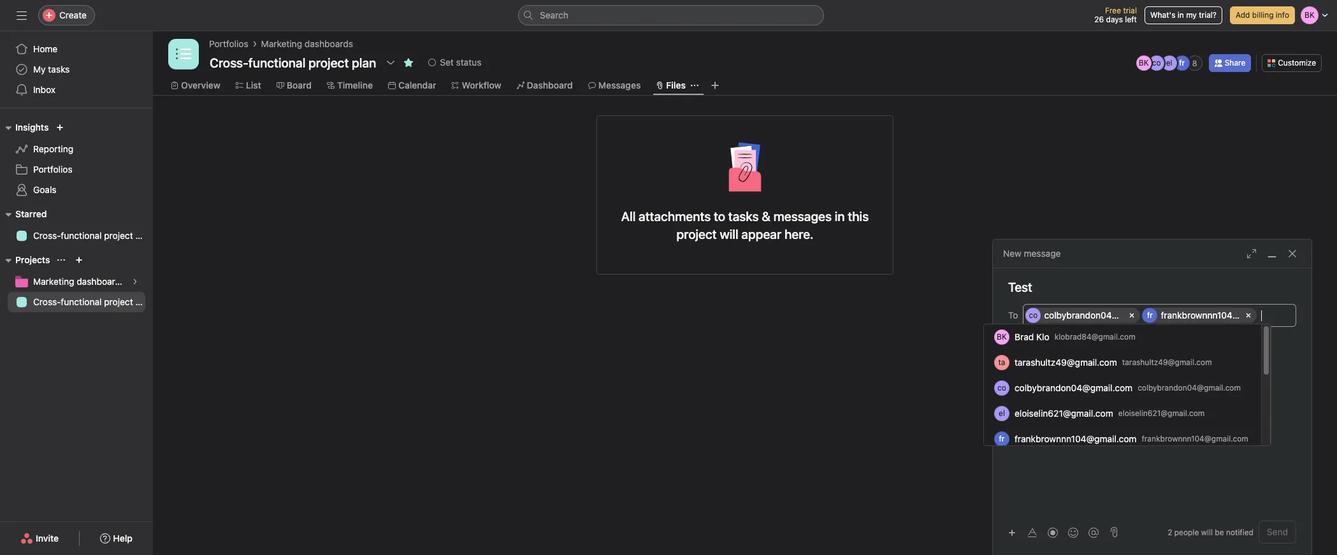 Task type: vqa. For each thing, say whether or not it's contained in the screenshot.
Show options, Current sort, Top Image
yes



Task type: describe. For each thing, give the bounding box(es) containing it.
see details, marketing dashboards image
[[131, 278, 139, 286]]

plan inside projects element
[[135, 297, 153, 307]]

8
[[1193, 58, 1198, 68]]

row containing colbybrandon04@gmail.com
[[1026, 308, 1294, 326]]

messages
[[774, 209, 832, 224]]

send button
[[1259, 521, 1297, 544]]

frankbrownnn104@gmail.com cell
[[1143, 308, 1284, 323]]

list
[[246, 80, 261, 91]]

days
[[1107, 15, 1124, 24]]

minimize image
[[1268, 249, 1278, 259]]

0 vertical spatial portfolios
[[209, 38, 248, 49]]

trial?
[[1200, 10, 1217, 20]]

to
[[714, 209, 726, 224]]

help
[[113, 533, 133, 544]]

cross-functional project plan inside projects element
[[33, 297, 153, 307]]

at mention image
[[1089, 528, 1099, 538]]

list link
[[236, 78, 261, 92]]

cross- inside starred "element"
[[33, 230, 61, 241]]

search button
[[518, 5, 825, 26]]

26
[[1095, 15, 1105, 24]]

free
[[1106, 6, 1122, 15]]

insights element
[[0, 116, 153, 203]]

portfolios inside insights element
[[33, 164, 72, 175]]

insights
[[15, 122, 49, 133]]

&
[[762, 209, 771, 224]]

this
[[848, 209, 869, 224]]

marketing dashboards inside projects element
[[33, 276, 125, 287]]

files link
[[656, 78, 686, 92]]

set status
[[440, 57, 482, 68]]

dashboard
[[527, 80, 573, 91]]

left
[[1126, 15, 1138, 24]]

what's in my trial?
[[1151, 10, 1217, 20]]

1 vertical spatial portfolios link
[[8, 159, 145, 180]]

0 vertical spatial co
[[1153, 58, 1162, 68]]

all attachments to tasks & messages in this project will appear here.
[[622, 209, 869, 242]]

be
[[1216, 528, 1225, 537]]

overview
[[181, 80, 221, 91]]

0 vertical spatial dashboards
[[305, 38, 353, 49]]

tab actions image
[[691, 82, 699, 89]]

all
[[622, 209, 636, 224]]

cross-functional project plan link inside projects element
[[8, 292, 153, 312]]

colbybrandon04@gmail.com cell
[[1026, 308, 1163, 323]]

new image
[[56, 124, 64, 131]]

show options, current sort, top image
[[58, 256, 65, 264]]

Add subject text field
[[994, 279, 1312, 297]]

0 horizontal spatial marketing dashboards link
[[8, 272, 145, 292]]

my
[[33, 64, 46, 75]]

goals
[[33, 184, 56, 195]]

project for cross-functional project plan link within the projects element
[[104, 297, 133, 307]]

customize
[[1279, 58, 1317, 68]]

set
[[440, 57, 454, 68]]

new message
[[1004, 248, 1061, 259]]

el
[[1167, 58, 1173, 68]]

close image
[[1288, 249, 1298, 259]]

billing
[[1253, 10, 1274, 20]]

add billing info button
[[1231, 6, 1296, 24]]

files
[[667, 80, 686, 91]]

invite
[[36, 533, 59, 544]]

status
[[456, 57, 482, 68]]

to
[[1009, 310, 1019, 320]]

emoji image
[[1069, 528, 1079, 538]]

search list box
[[518, 5, 825, 26]]

expand popout to full screen image
[[1247, 249, 1258, 259]]

workflow link
[[452, 78, 502, 92]]

projects
[[15, 254, 50, 265]]

cross- inside projects element
[[33, 297, 61, 307]]

share button
[[1209, 54, 1252, 72]]

calendar
[[399, 80, 436, 91]]

notified
[[1227, 528, 1254, 537]]

overview link
[[171, 78, 221, 92]]



Task type: locate. For each thing, give the bounding box(es) containing it.
1 vertical spatial cross-
[[33, 297, 61, 307]]

frankbrownnn104@gmail.com
[[1162, 310, 1284, 321]]

project for cross-functional project plan link in starred "element"
[[104, 230, 133, 241]]

workflow
[[462, 80, 502, 91]]

starred
[[15, 209, 47, 219]]

tasks inside global element
[[48, 64, 70, 75]]

dashboards down new project or portfolio icon
[[77, 276, 125, 287]]

row
[[1026, 308, 1294, 326]]

inbox
[[33, 84, 56, 95]]

co right the 'to' on the bottom of the page
[[1030, 311, 1038, 320]]

add tab image
[[710, 80, 721, 91]]

1 horizontal spatial marketing dashboards
[[261, 38, 353, 49]]

0 vertical spatial marketing dashboards link
[[261, 37, 353, 51]]

portfolios
[[209, 38, 248, 49], [33, 164, 72, 175]]

1 vertical spatial fr
[[1148, 311, 1154, 320]]

1 cross-functional project plan link from the top
[[8, 226, 153, 246]]

cross-
[[33, 230, 61, 241], [33, 297, 61, 307]]

marketing dashboards link down new project or portfolio icon
[[8, 272, 145, 292]]

functional inside projects element
[[61, 297, 102, 307]]

functional inside starred "element"
[[61, 230, 102, 241]]

formatting image
[[1028, 528, 1038, 538]]

invite button
[[12, 527, 67, 550]]

functional up new project or portfolio icon
[[61, 230, 102, 241]]

fr inside cell
[[1148, 311, 1154, 320]]

marketing dashboards link up board on the left top
[[261, 37, 353, 51]]

plan up see details, marketing dashboards icon
[[135, 230, 153, 241]]

toolbar
[[1004, 523, 1106, 542]]

1 vertical spatial marketing dashboards
[[33, 276, 125, 287]]

hide sidebar image
[[17, 10, 27, 20]]

what's
[[1151, 10, 1176, 20]]

0 vertical spatial cross-functional project plan
[[33, 230, 153, 241]]

co inside cell
[[1030, 311, 1038, 320]]

0 vertical spatial cross-functional project plan link
[[8, 226, 153, 246]]

project inside all attachments to tasks & messages in this project will appear here.
[[677, 227, 717, 242]]

1 horizontal spatial tasks
[[729, 209, 759, 224]]

marketing up board link
[[261, 38, 302, 49]]

2 cross- from the top
[[33, 297, 61, 307]]

appear here.
[[742, 227, 814, 242]]

project
[[677, 227, 717, 242], [104, 230, 133, 241], [104, 297, 133, 307]]

0 horizontal spatial will
[[720, 227, 739, 242]]

1 vertical spatial plan
[[135, 297, 153, 307]]

tasks inside all attachments to tasks & messages in this project will appear here.
[[729, 209, 759, 224]]

dashboards
[[305, 38, 353, 49], [77, 276, 125, 287]]

reporting
[[33, 143, 73, 154]]

portfolios link
[[209, 37, 248, 51], [8, 159, 145, 180]]

cross-functional project plan
[[33, 230, 153, 241], [33, 297, 153, 307]]

cross- down show options, current sort, top icon
[[33, 297, 61, 307]]

free trial 26 days left
[[1095, 6, 1138, 24]]

cross-functional project plan inside starred "element"
[[33, 230, 153, 241]]

functional
[[61, 230, 102, 241], [61, 297, 102, 307]]

fr
[[1180, 58, 1186, 68], [1148, 311, 1154, 320]]

messages
[[599, 80, 641, 91]]

1 horizontal spatial dashboards
[[305, 38, 353, 49]]

1 vertical spatial co
[[1030, 311, 1038, 320]]

insert an object image
[[1009, 529, 1016, 537]]

0 vertical spatial plan
[[135, 230, 153, 241]]

portfolios link down reporting
[[8, 159, 145, 180]]

send
[[1268, 527, 1289, 538]]

1 vertical spatial will
[[1202, 528, 1213, 537]]

cross-functional project plan down new project or portfolio icon
[[33, 297, 153, 307]]

in left my
[[1178, 10, 1185, 20]]

1 vertical spatial portfolios
[[33, 164, 72, 175]]

0 horizontal spatial portfolios link
[[8, 159, 145, 180]]

create
[[59, 10, 87, 20]]

co
[[1153, 58, 1162, 68], [1030, 311, 1038, 320]]

cross-functional project plan link
[[8, 226, 153, 246], [8, 292, 153, 312]]

home
[[33, 43, 58, 54]]

reporting link
[[8, 139, 145, 159]]

will
[[720, 227, 739, 242], [1202, 528, 1213, 537]]

messages link
[[588, 78, 641, 92]]

project up see details, marketing dashboards icon
[[104, 230, 133, 241]]

help button
[[92, 527, 141, 550]]

0 vertical spatial will
[[720, 227, 739, 242]]

calendar link
[[388, 78, 436, 92]]

marketing dashboards
[[261, 38, 353, 49], [33, 276, 125, 287]]

marketing down show options, current sort, top icon
[[33, 276, 74, 287]]

projects element
[[0, 249, 153, 315]]

in left this
[[835, 209, 845, 224]]

attachments
[[639, 209, 711, 224]]

fr down add subject text field
[[1148, 311, 1154, 320]]

remove from starred image
[[404, 57, 414, 68]]

project inside starred "element"
[[104, 230, 133, 241]]

marketing dashboards down new project or portfolio icon
[[33, 276, 125, 287]]

2
[[1168, 528, 1173, 537]]

info
[[1277, 10, 1290, 20]]

cross-functional project plan link inside starred "element"
[[8, 226, 153, 246]]

portfolios up list link
[[209, 38, 248, 49]]

will down to
[[720, 227, 739, 242]]

list image
[[176, 47, 191, 62]]

0 vertical spatial cross-
[[33, 230, 61, 241]]

starred button
[[0, 207, 47, 222]]

1 vertical spatial cross-functional project plan
[[33, 297, 153, 307]]

my tasks
[[33, 64, 70, 75]]

0 horizontal spatial marketing dashboards
[[33, 276, 125, 287]]

2 plan from the top
[[135, 297, 153, 307]]

share
[[1225, 58, 1246, 68]]

0 vertical spatial in
[[1178, 10, 1185, 20]]

0 horizontal spatial co
[[1030, 311, 1038, 320]]

0 vertical spatial portfolios link
[[209, 37, 248, 51]]

trial
[[1124, 6, 1138, 15]]

functional down new project or portfolio icon
[[61, 297, 102, 307]]

2 people will be notified
[[1168, 528, 1254, 537]]

0 vertical spatial tasks
[[48, 64, 70, 75]]

0 horizontal spatial marketing
[[33, 276, 74, 287]]

1 cross- from the top
[[33, 230, 61, 241]]

1 plan from the top
[[135, 230, 153, 241]]

cross- down starred
[[33, 230, 61, 241]]

bk
[[1139, 58, 1149, 68]]

cross-functional project plan link down new project or portfolio icon
[[8, 292, 153, 312]]

will inside all attachments to tasks & messages in this project will appear here.
[[720, 227, 739, 242]]

dashboard link
[[517, 78, 573, 92]]

fr right "el"
[[1180, 58, 1186, 68]]

1 vertical spatial dashboards
[[77, 276, 125, 287]]

insights button
[[0, 120, 49, 135]]

project down attachments
[[677, 227, 717, 242]]

0 vertical spatial fr
[[1180, 58, 1186, 68]]

1 horizontal spatial portfolios
[[209, 38, 248, 49]]

board
[[287, 80, 312, 91]]

1 vertical spatial marketing dashboards link
[[8, 272, 145, 292]]

portfolios down reporting
[[33, 164, 72, 175]]

projects button
[[0, 253, 50, 268]]

marketing inside projects element
[[33, 276, 74, 287]]

0 horizontal spatial fr
[[1148, 311, 1154, 320]]

1 vertical spatial cross-functional project plan link
[[8, 292, 153, 312]]

1 horizontal spatial fr
[[1180, 58, 1186, 68]]

2 cross-functional project plan link from the top
[[8, 292, 153, 312]]

set status button
[[423, 54, 487, 71]]

1 cross-functional project plan from the top
[[33, 230, 153, 241]]

global element
[[0, 31, 153, 108]]

home link
[[8, 39, 145, 59]]

timeline
[[337, 80, 373, 91]]

0 vertical spatial functional
[[61, 230, 102, 241]]

add billing info
[[1236, 10, 1290, 20]]

co left "el"
[[1153, 58, 1162, 68]]

my tasks link
[[8, 59, 145, 80]]

people
[[1175, 528, 1200, 537]]

0 horizontal spatial portfolios
[[33, 164, 72, 175]]

1 horizontal spatial marketing
[[261, 38, 302, 49]]

project down see details, marketing dashboards icon
[[104, 297, 133, 307]]

in inside all attachments to tasks & messages in this project will appear here.
[[835, 209, 845, 224]]

2 cross-functional project plan from the top
[[33, 297, 153, 307]]

dashboards up timeline link
[[305, 38, 353, 49]]

marketing dashboards up board on the left top
[[261, 38, 353, 49]]

0 vertical spatial marketing dashboards
[[261, 38, 353, 49]]

marketing
[[261, 38, 302, 49], [33, 276, 74, 287]]

record a video image
[[1048, 528, 1059, 538]]

add
[[1236, 10, 1251, 20]]

tasks right my at the top left of page
[[48, 64, 70, 75]]

create button
[[38, 5, 95, 26]]

1 horizontal spatial portfolios link
[[209, 37, 248, 51]]

1 vertical spatial tasks
[[729, 209, 759, 224]]

1 horizontal spatial in
[[1178, 10, 1185, 20]]

0 horizontal spatial tasks
[[48, 64, 70, 75]]

will inside dialog
[[1202, 528, 1213, 537]]

goals link
[[8, 180, 145, 200]]

starred element
[[0, 203, 153, 249]]

show options image
[[386, 57, 396, 68]]

tasks left &
[[729, 209, 759, 224]]

dialog containing new message
[[994, 240, 1312, 555]]

1 vertical spatial functional
[[61, 297, 102, 307]]

None text field
[[207, 51, 380, 74], [1262, 308, 1272, 323], [207, 51, 380, 74], [1262, 308, 1272, 323]]

1 horizontal spatial co
[[1153, 58, 1162, 68]]

portfolios link up list link
[[209, 37, 248, 51]]

inbox link
[[8, 80, 145, 100]]

customize button
[[1263, 54, 1323, 72]]

1 functional from the top
[[61, 230, 102, 241]]

cross-functional project plan link up new project or portfolio icon
[[8, 226, 153, 246]]

will left the be
[[1202, 528, 1213, 537]]

1 horizontal spatial marketing dashboards link
[[261, 37, 353, 51]]

search
[[540, 10, 569, 20]]

what's in my trial? button
[[1145, 6, 1223, 24]]

board link
[[277, 78, 312, 92]]

dashboards inside projects element
[[77, 276, 125, 287]]

tasks
[[48, 64, 70, 75], [729, 209, 759, 224]]

plan down see details, marketing dashboards icon
[[135, 297, 153, 307]]

1 vertical spatial in
[[835, 209, 845, 224]]

colbybrandon04@gmail.com
[[1045, 310, 1163, 321]]

dialog
[[994, 240, 1312, 555]]

new project or portfolio image
[[76, 256, 83, 264]]

my
[[1187, 10, 1197, 20]]

1 horizontal spatial will
[[1202, 528, 1213, 537]]

2 functional from the top
[[61, 297, 102, 307]]

timeline link
[[327, 78, 373, 92]]

1 vertical spatial marketing
[[33, 276, 74, 287]]

in
[[1178, 10, 1185, 20], [835, 209, 845, 224]]

0 horizontal spatial in
[[835, 209, 845, 224]]

plan inside starred "element"
[[135, 230, 153, 241]]

cross-functional project plan up new project or portfolio icon
[[33, 230, 153, 241]]

marketing dashboards link
[[261, 37, 353, 51], [8, 272, 145, 292]]

0 horizontal spatial dashboards
[[77, 276, 125, 287]]

0 vertical spatial marketing
[[261, 38, 302, 49]]

in inside what's in my trial? button
[[1178, 10, 1185, 20]]



